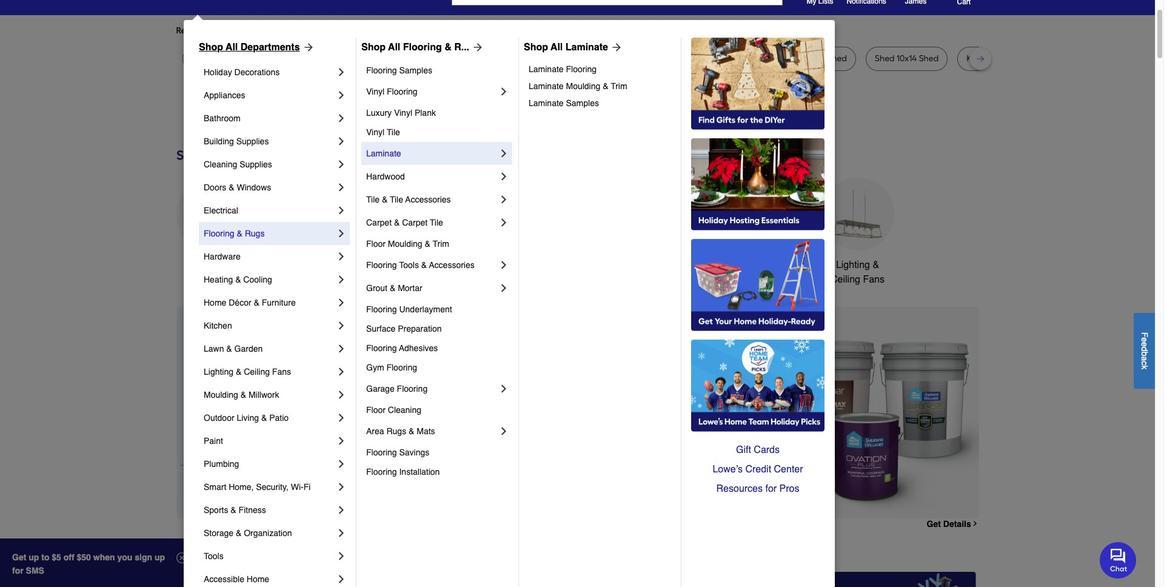Task type: locate. For each thing, give the bounding box(es) containing it.
more for more great deals
[[176, 540, 217, 560]]

shop for shop all laminate
[[524, 42, 548, 53]]

1 horizontal spatial cleaning
[[388, 405, 422, 415]]

1 arrow right image from the left
[[300, 41, 315, 53]]

lowe's
[[713, 464, 743, 475]]

0 horizontal spatial get
[[12, 553, 26, 562]]

accessories down floor moulding & trim link
[[429, 260, 475, 270]]

2 horizontal spatial arrow right image
[[608, 41, 623, 53]]

shed left the 10x14
[[875, 53, 895, 64]]

e up d
[[1140, 337, 1150, 342]]

shed left outdoor
[[713, 53, 733, 64]]

grout & mortar link
[[366, 277, 498, 300]]

laminate link
[[366, 142, 498, 165]]

arrow right image inside shop all laminate link
[[608, 41, 623, 53]]

1 horizontal spatial moulding
[[388, 239, 423, 249]]

2 all from the left
[[388, 42, 401, 53]]

shop up door
[[362, 42, 386, 53]]

moulding up 'outdoor'
[[204, 390, 238, 400]]

bathroom button
[[637, 178, 710, 272]]

0 horizontal spatial moulding
[[204, 390, 238, 400]]

laminate up quikrete
[[566, 42, 608, 53]]

1 vertical spatial moulding
[[388, 239, 423, 249]]

25 days of deals. don't miss deals every day. same-day delivery on in-stock orders placed by 2 p m. image
[[176, 306, 372, 519]]

kitchen inside button
[[454, 260, 487, 271]]

rugs up hardware link
[[245, 229, 265, 238]]

0 horizontal spatial up
[[29, 553, 39, 562]]

tile & tile accessories
[[366, 195, 451, 204]]

moulding
[[566, 81, 601, 91], [388, 239, 423, 249], [204, 390, 238, 400]]

bathroom
[[204, 113, 241, 123], [653, 260, 695, 271]]

arrow right image for shop all flooring & r...
[[470, 41, 484, 53]]

1 vertical spatial ceiling
[[244, 367, 270, 377]]

0 horizontal spatial fans
[[272, 367, 291, 377]]

1 horizontal spatial bathroom
[[653, 260, 695, 271]]

flooring inside 'link'
[[366, 467, 397, 477]]

0 vertical spatial rugs
[[245, 229, 265, 238]]

0 vertical spatial cleaning
[[204, 160, 237, 169]]

0 vertical spatial lighting
[[836, 260, 870, 271]]

1 floor from the top
[[366, 239, 386, 249]]

smart inside "button"
[[739, 260, 764, 271]]

0 horizontal spatial lighting
[[204, 367, 234, 377]]

1 vertical spatial supplies
[[240, 160, 272, 169]]

you up shop all flooring & r...
[[394, 25, 409, 36]]

1 vertical spatial floor
[[366, 405, 386, 415]]

flooring down area in the bottom left of the page
[[366, 448, 397, 457]]

vinyl down luxury
[[366, 127, 385, 137]]

floor for floor cleaning
[[366, 405, 386, 415]]

pros
[[780, 483, 800, 494]]

storage & organization link
[[204, 522, 335, 545]]

hardwood link
[[366, 165, 498, 188]]

vinyl flooring
[[366, 87, 418, 96]]

flooring adhesives
[[366, 343, 438, 353]]

fi
[[304, 482, 311, 492]]

up right sign
[[155, 553, 165, 562]]

holiday
[[204, 67, 232, 77]]

3 shop from the left
[[524, 42, 548, 53]]

gym flooring
[[366, 363, 417, 372]]

doors & windows
[[204, 183, 271, 192]]

1 horizontal spatial up
[[155, 553, 165, 562]]

1 vertical spatial samples
[[566, 98, 599, 108]]

0 horizontal spatial decorations
[[234, 67, 280, 77]]

0 horizontal spatial all
[[226, 42, 238, 53]]

2 horizontal spatial all
[[551, 42, 563, 53]]

you for recommended searches for you
[[287, 25, 301, 36]]

1 vertical spatial smart
[[204, 482, 226, 492]]

chevron right image for tools
[[335, 550, 348, 562]]

0 horizontal spatial smart
[[204, 482, 226, 492]]

chevron right image for accessible home
[[335, 573, 348, 585]]

tools link
[[204, 545, 335, 568]]

searches
[[236, 25, 272, 36]]

laminate for laminate samples
[[529, 98, 564, 108]]

accessories up carpet & carpet tile link on the left
[[405, 195, 451, 204]]

1 vertical spatial home
[[204, 298, 226, 308]]

2 vertical spatial moulding
[[204, 390, 238, 400]]

laminate down vinyl tile
[[366, 149, 401, 158]]

floor
[[366, 239, 386, 249], [366, 405, 386, 415]]

garage flooring
[[366, 384, 428, 394]]

decorations inside christmas decorations 'button'
[[371, 274, 423, 285]]

flooring up interior
[[403, 42, 442, 53]]

1 shed from the left
[[713, 53, 733, 64]]

0 vertical spatial get
[[927, 519, 941, 529]]

arrow right image inside shop all flooring & r... link
[[470, 41, 484, 53]]

underlayment
[[399, 305, 452, 314]]

0 horizontal spatial you
[[287, 25, 301, 36]]

carpet
[[366, 218, 392, 227], [402, 218, 428, 227]]

vinyl left plank
[[394, 108, 412, 118]]

you up departments
[[287, 25, 301, 36]]

supplies up the windows
[[240, 160, 272, 169]]

all up the "laminate flooring"
[[551, 42, 563, 53]]

vinyl for vinyl tile
[[366, 127, 385, 137]]

2 shop from the left
[[362, 42, 386, 53]]

arrow right image up holiday decorations link
[[300, 41, 315, 53]]

shop for shop all flooring & r...
[[362, 42, 386, 53]]

accessories for tile & tile accessories
[[405, 195, 451, 204]]

chevron right image for electrical
[[335, 204, 348, 217]]

1 horizontal spatial smart
[[739, 260, 764, 271]]

flooring down door
[[366, 66, 397, 75]]

1 carpet from the left
[[366, 218, 392, 227]]

appliances button
[[176, 178, 249, 272]]

chevron right image for smart home, security, wi-fi
[[335, 481, 348, 493]]

more down storage
[[176, 540, 217, 560]]

0 horizontal spatial lighting & ceiling fans
[[204, 367, 291, 377]]

laminate moulding & trim
[[529, 81, 628, 91]]

find gifts for the diyer. image
[[692, 38, 825, 130]]

laminate flooring link
[[529, 61, 673, 78]]

supplies up cleaning supplies
[[236, 136, 269, 146]]

tools
[[399, 260, 419, 270], [204, 551, 224, 561]]

0 vertical spatial lighting & ceiling fans
[[831, 260, 885, 285]]

2 shed from the left
[[828, 53, 847, 64]]

samples inside "link"
[[566, 98, 599, 108]]

appliances up heating
[[189, 260, 236, 271]]

up to 35 percent off select grills and accessories. image
[[724, 572, 977, 587]]

0 vertical spatial more
[[311, 25, 330, 36]]

chevron right image
[[335, 66, 348, 78], [498, 86, 510, 98], [335, 89, 348, 101], [335, 112, 348, 124], [335, 135, 348, 147], [335, 158, 348, 170], [498, 170, 510, 183], [335, 181, 348, 194], [335, 204, 348, 217], [498, 282, 510, 294], [335, 297, 348, 309], [335, 389, 348, 401], [335, 412, 348, 424], [498, 425, 510, 437], [335, 435, 348, 447], [335, 458, 348, 470], [972, 520, 979, 528], [335, 573, 348, 585]]

all
[[226, 42, 238, 53], [388, 42, 401, 53], [551, 42, 563, 53]]

e up b
[[1140, 342, 1150, 347]]

accessible
[[204, 574, 244, 584]]

lowe's wishes you and your family a happy hanukkah. image
[[176, 103, 979, 133]]

appliances inside 'link'
[[204, 90, 245, 100]]

chat invite button image
[[1100, 541, 1137, 578]]

floor up the christmas
[[366, 239, 386, 249]]

tools down floor moulding & trim
[[399, 260, 419, 270]]

0 horizontal spatial arrow right image
[[300, 41, 315, 53]]

0 vertical spatial accessories
[[405, 195, 451, 204]]

faucets
[[489, 260, 524, 271]]

chevron right image for kitchen
[[335, 320, 348, 332]]

1 horizontal spatial trim
[[611, 81, 628, 91]]

kitchen faucets button
[[453, 178, 526, 272]]

0 vertical spatial supplies
[[236, 136, 269, 146]]

flooring down surface
[[366, 343, 397, 353]]

1 horizontal spatial lighting
[[836, 260, 870, 271]]

suggestions
[[332, 25, 380, 36]]

tools down storage
[[204, 551, 224, 561]]

doors
[[204, 183, 226, 192]]

deals
[[271, 540, 316, 560]]

tile down luxury vinyl plank
[[387, 127, 400, 137]]

cleaning up area rugs & mats
[[388, 405, 422, 415]]

chevron right image for outdoor living & patio
[[335, 412, 348, 424]]

get left details
[[927, 519, 941, 529]]

moulding down laminate flooring link
[[566, 81, 601, 91]]

cleaning supplies link
[[204, 153, 335, 176]]

smart for smart home, security, wi-fi
[[204, 482, 226, 492]]

2 you from the left
[[394, 25, 409, 36]]

up left to
[[29, 553, 39, 562]]

free same-day delivery when you order 1 gallon or more of paint by 2 p m. image
[[392, 306, 979, 519]]

2 floor from the top
[[366, 405, 386, 415]]

for left sms
[[12, 566, 23, 576]]

building supplies
[[204, 136, 269, 146]]

appliances inside button
[[189, 260, 236, 271]]

rugs down arrow left image in the bottom of the page
[[387, 426, 407, 436]]

0 vertical spatial trim
[[611, 81, 628, 91]]

home for smart home
[[767, 260, 793, 271]]

shed right the 10x14
[[919, 53, 939, 64]]

vinyl tile link
[[366, 123, 510, 142]]

flooring down flooring savings at left
[[366, 467, 397, 477]]

flooring down flooring adhesives
[[387, 363, 417, 372]]

arrow right image for shop all laminate
[[608, 41, 623, 53]]

chevron right image for laminate
[[498, 147, 510, 160]]

1 horizontal spatial kitchen
[[454, 260, 487, 271]]

for up departments
[[274, 25, 285, 36]]

supplies inside building supplies link
[[236, 136, 269, 146]]

trim up "laminate samples" "link"
[[611, 81, 628, 91]]

luxury vinyl plank
[[366, 108, 436, 118]]

ceiling
[[831, 274, 861, 285], [244, 367, 270, 377]]

0 horizontal spatial rugs
[[245, 229, 265, 238]]

0 vertical spatial floor
[[366, 239, 386, 249]]

to
[[41, 553, 49, 562]]

kitchen up lawn
[[204, 321, 232, 331]]

you for more suggestions for you
[[394, 25, 409, 36]]

rugs inside "link"
[[387, 426, 407, 436]]

get inside get up to $5 off $50 when you sign up for sms
[[12, 553, 26, 562]]

get up sms
[[12, 553, 26, 562]]

decorations down shop all departments link on the left top of page
[[234, 67, 280, 77]]

supplies for building supplies
[[236, 136, 269, 146]]

1 vertical spatial kitchen
[[204, 321, 232, 331]]

3 arrow right image from the left
[[608, 41, 623, 53]]

0 vertical spatial vinyl
[[366, 87, 385, 96]]

1 vertical spatial rugs
[[387, 426, 407, 436]]

0 horizontal spatial ceiling
[[244, 367, 270, 377]]

samples down laminate moulding & trim
[[566, 98, 599, 108]]

floor moulding & trim link
[[366, 234, 510, 254]]

more inside recommended searches for you heading
[[311, 25, 330, 36]]

1 horizontal spatial shop
[[362, 42, 386, 53]]

decorations inside holiday decorations link
[[234, 67, 280, 77]]

1 vertical spatial tools
[[204, 551, 224, 561]]

chevron right image for heating & cooling
[[335, 274, 348, 286]]

chevron right image
[[498, 147, 510, 160], [498, 194, 510, 206], [498, 217, 510, 229], [335, 227, 348, 240], [335, 251, 348, 263], [498, 259, 510, 271], [335, 274, 348, 286], [335, 320, 348, 332], [335, 343, 348, 355], [335, 366, 348, 378], [498, 383, 510, 395], [335, 481, 348, 493], [335, 504, 348, 516], [335, 527, 348, 539], [335, 550, 348, 562]]

all for flooring
[[388, 42, 401, 53]]

lawn & garden
[[204, 344, 263, 354]]

4 shed from the left
[[919, 53, 939, 64]]

0 vertical spatial samples
[[399, 66, 432, 75]]

2 horizontal spatial moulding
[[566, 81, 601, 91]]

sms
[[26, 566, 44, 576]]

all down recommended searches for you
[[226, 42, 238, 53]]

supplies for cleaning supplies
[[240, 160, 272, 169]]

all up door interior on the top left of the page
[[388, 42, 401, 53]]

carpet & carpet tile
[[366, 218, 443, 227]]

scroll to item #2 image
[[653, 497, 682, 502]]

moulding for floor
[[388, 239, 423, 249]]

1 vertical spatial accessories
[[429, 260, 475, 270]]

0 horizontal spatial samples
[[399, 66, 432, 75]]

shop for shop all departments
[[199, 42, 223, 53]]

more left 'suggestions'
[[311, 25, 330, 36]]

laminate down toilet
[[529, 64, 564, 74]]

decorations for christmas
[[371, 274, 423, 285]]

2 vertical spatial vinyl
[[366, 127, 385, 137]]

arrow right image
[[300, 41, 315, 53], [470, 41, 484, 53], [608, 41, 623, 53]]

cleaning supplies
[[204, 160, 272, 169]]

1 vertical spatial appliances
[[189, 260, 236, 271]]

Search Query text field
[[453, 0, 728, 5]]

cleaning down building
[[204, 160, 237, 169]]

1 shop from the left
[[199, 42, 223, 53]]

vinyl up luxury
[[366, 87, 385, 96]]

laminate for laminate moulding & trim
[[529, 81, 564, 91]]

shop down recommended
[[199, 42, 223, 53]]

0 vertical spatial kitchen
[[454, 260, 487, 271]]

0 horizontal spatial cleaning
[[204, 160, 237, 169]]

floor up area in the bottom left of the page
[[366, 405, 386, 415]]

lowe's home team holiday picks. image
[[692, 340, 825, 432]]

1 horizontal spatial rugs
[[387, 426, 407, 436]]

lighting
[[836, 260, 870, 271], [204, 367, 234, 377]]

0 vertical spatial smart
[[739, 260, 764, 271]]

moulding down 'carpet & carpet tile'
[[388, 239, 423, 249]]

3 shed from the left
[[875, 53, 895, 64]]

supplies inside 'cleaning supplies' link
[[240, 160, 272, 169]]

recommended searches for you heading
[[176, 25, 979, 37]]

trim down carpet & carpet tile link on the left
[[433, 239, 449, 249]]

floor for floor moulding & trim
[[366, 239, 386, 249]]

2 arrow right image from the left
[[470, 41, 484, 53]]

arrow right image for shop all departments
[[300, 41, 315, 53]]

3 all from the left
[[551, 42, 563, 53]]

1 vertical spatial decorations
[[371, 274, 423, 285]]

0 horizontal spatial bathroom
[[204, 113, 241, 123]]

samples down interior
[[399, 66, 432, 75]]

tile & tile accessories link
[[366, 188, 498, 211]]

arrow right image up laminate flooring link
[[608, 41, 623, 53]]

gym
[[366, 363, 384, 372]]

1 horizontal spatial arrow right image
[[470, 41, 484, 53]]

flooring down quikrete
[[566, 64, 597, 74]]

for up door
[[382, 25, 393, 36]]

gym flooring link
[[366, 358, 510, 377]]

get for get up to $5 off $50 when you sign up for sms
[[12, 553, 26, 562]]

0 horizontal spatial more
[[176, 540, 217, 560]]

2 vertical spatial home
[[247, 574, 269, 584]]

chevron right image for holiday decorations
[[335, 66, 348, 78]]

1 horizontal spatial lighting & ceiling fans
[[831, 260, 885, 285]]

flooring up luxury vinyl plank
[[387, 87, 418, 96]]

0 vertical spatial tools
[[399, 260, 419, 270]]

shed right storage
[[828, 53, 847, 64]]

laminate down laminate moulding & trim
[[529, 98, 564, 108]]

recommended
[[176, 25, 235, 36]]

0 vertical spatial fans
[[863, 274, 885, 285]]

1 horizontal spatial get
[[927, 519, 941, 529]]

1 you from the left
[[287, 25, 301, 36]]

0 vertical spatial moulding
[[566, 81, 601, 91]]

laminate samples
[[529, 98, 599, 108]]

2 e from the top
[[1140, 342, 1150, 347]]

mats
[[417, 426, 435, 436]]

lighting & ceiling fans inside button
[[831, 260, 885, 285]]

vinyl
[[366, 87, 385, 96], [394, 108, 412, 118], [366, 127, 385, 137]]

chevron right image for flooring & rugs
[[335, 227, 348, 240]]

1 vertical spatial more
[[176, 540, 217, 560]]

flooring
[[403, 42, 442, 53], [566, 64, 597, 74], [366, 66, 397, 75], [387, 87, 418, 96], [204, 229, 235, 238], [366, 260, 397, 270], [366, 305, 397, 314], [366, 343, 397, 353], [387, 363, 417, 372], [397, 384, 428, 394], [366, 448, 397, 457], [366, 467, 397, 477]]

smart home, security, wi-fi
[[204, 482, 311, 492]]

samples for laminate samples
[[566, 98, 599, 108]]

0 vertical spatial ceiling
[[831, 274, 861, 285]]

laminate down the "laminate flooring"
[[529, 81, 564, 91]]

chevron right image for carpet & carpet tile
[[498, 217, 510, 229]]

you
[[287, 25, 301, 36], [394, 25, 409, 36]]

paint
[[204, 436, 223, 446]]

heating
[[204, 275, 233, 284]]

e
[[1140, 337, 1150, 342], [1140, 342, 1150, 347]]

1 horizontal spatial all
[[388, 42, 401, 53]]

trim for laminate moulding & trim
[[611, 81, 628, 91]]

chevron right image for moulding & millwork
[[335, 389, 348, 401]]

1 all from the left
[[226, 42, 238, 53]]

tile
[[387, 127, 400, 137], [366, 195, 380, 204], [390, 195, 403, 204], [430, 218, 443, 227]]

home inside "button"
[[767, 260, 793, 271]]

center
[[774, 464, 803, 475]]

chevron right image for garage flooring
[[498, 383, 510, 395]]

kitchen left faucets
[[454, 260, 487, 271]]

0 vertical spatial appliances
[[204, 90, 245, 100]]

building supplies link
[[204, 130, 335, 153]]

1 vertical spatial bathroom
[[653, 260, 695, 271]]

more
[[311, 25, 330, 36], [176, 540, 217, 560]]

1 horizontal spatial ceiling
[[831, 274, 861, 285]]

appliances down the holiday
[[204, 90, 245, 100]]

when
[[93, 553, 115, 562]]

1 horizontal spatial decorations
[[371, 274, 423, 285]]

0 horizontal spatial trim
[[433, 239, 449, 249]]

flooring adhesives link
[[366, 338, 510, 358]]

home décor & furniture link
[[204, 291, 335, 314]]

decorations down the christmas
[[371, 274, 423, 285]]

f e e d b a c k button
[[1134, 313, 1156, 389]]

0 horizontal spatial carpet
[[366, 218, 392, 227]]

lighting & ceiling fans
[[831, 260, 885, 285], [204, 367, 291, 377]]

windows
[[237, 183, 271, 192]]

shop up toilet
[[524, 42, 548, 53]]

arrow right image inside shop all departments link
[[300, 41, 315, 53]]

1 vertical spatial lighting
[[204, 367, 234, 377]]

off
[[64, 553, 74, 562]]

2 horizontal spatial shop
[[524, 42, 548, 53]]

laminate inside "link"
[[529, 98, 564, 108]]

1 horizontal spatial fans
[[863, 274, 885, 285]]

& inside lighting & ceiling fans
[[873, 260, 880, 271]]

1 horizontal spatial samples
[[566, 98, 599, 108]]

0 horizontal spatial shop
[[199, 42, 223, 53]]

fans inside lighting & ceiling fans
[[863, 274, 885, 285]]

chevron right image inside "get details" link
[[972, 520, 979, 528]]

1 horizontal spatial you
[[394, 25, 409, 36]]

1 up from the left
[[29, 553, 39, 562]]

chevron right image for cleaning supplies
[[335, 158, 348, 170]]

shed
[[713, 53, 733, 64], [828, 53, 847, 64], [875, 53, 895, 64], [919, 53, 939, 64]]

laminate
[[566, 42, 608, 53], [529, 64, 564, 74], [529, 81, 564, 91], [529, 98, 564, 108], [366, 149, 401, 158]]

1 vertical spatial lighting & ceiling fans
[[204, 367, 291, 377]]

flooring up surface
[[366, 305, 397, 314]]

1 horizontal spatial carpet
[[402, 218, 428, 227]]

1 horizontal spatial home
[[247, 574, 269, 584]]

None search field
[[452, 0, 783, 17]]

0 horizontal spatial tools
[[204, 551, 224, 561]]

1 horizontal spatial more
[[311, 25, 330, 36]]

0 vertical spatial decorations
[[234, 67, 280, 77]]

flooring up floor cleaning
[[397, 384, 428, 394]]

0 horizontal spatial kitchen
[[204, 321, 232, 331]]

k
[[1140, 365, 1150, 369]]

2 horizontal spatial home
[[767, 260, 793, 271]]

lowe's credit center
[[713, 464, 803, 475]]

$50
[[77, 553, 91, 562]]

accessories for flooring tools & accessories
[[429, 260, 475, 270]]

adhesives
[[399, 343, 438, 353]]

1 vertical spatial get
[[12, 553, 26, 562]]

0 vertical spatial home
[[767, 260, 793, 271]]

decorations
[[234, 67, 280, 77], [371, 274, 423, 285]]

arrow right image up flooring samples link in the left of the page
[[470, 41, 484, 53]]

ceiling inside lighting & ceiling fans
[[831, 274, 861, 285]]

1 vertical spatial trim
[[433, 239, 449, 249]]

1 e from the top
[[1140, 337, 1150, 342]]



Task type: vqa. For each thing, say whether or not it's contained in the screenshot.
3rd - from right
no



Task type: describe. For each thing, give the bounding box(es) containing it.
chevron right image for hardwood
[[498, 170, 510, 183]]

door interior
[[376, 53, 423, 64]]

shop all flooring & r...
[[362, 42, 470, 53]]

flooring installation
[[366, 467, 440, 477]]

a
[[1140, 356, 1150, 361]]

kitchen link
[[204, 314, 335, 337]]

floor moulding & trim
[[366, 239, 449, 249]]

hardwood
[[366, 172, 405, 181]]

holiday decorations
[[204, 67, 280, 77]]

plumbing link
[[204, 453, 335, 476]]

hardware link
[[204, 245, 335, 268]]

chevron right image for plumbing
[[335, 458, 348, 470]]

0 vertical spatial bathroom
[[204, 113, 241, 123]]

trim for floor moulding & trim
[[433, 239, 449, 249]]

chevron right image for vinyl flooring
[[498, 86, 510, 98]]

resources for pros
[[717, 483, 800, 494]]

arrow left image
[[402, 412, 414, 425]]

board
[[662, 53, 685, 64]]

chevron right image for doors & windows
[[335, 181, 348, 194]]

details
[[944, 519, 972, 529]]

get details
[[927, 519, 972, 529]]

0 horizontal spatial home
[[204, 298, 226, 308]]

all for laminate
[[551, 42, 563, 53]]

decorations for holiday
[[234, 67, 280, 77]]

christmas
[[375, 260, 419, 271]]

more suggestions for you
[[311, 25, 409, 36]]

hardware
[[204, 252, 241, 261]]

more for more suggestions for you
[[311, 25, 330, 36]]

bathroom link
[[204, 107, 335, 130]]

scroll to item #3 image
[[682, 497, 711, 502]]

b
[[1140, 351, 1150, 356]]

c
[[1140, 361, 1150, 365]]

2 up from the left
[[155, 553, 165, 562]]

chevron right image for hardware
[[335, 251, 348, 263]]

shop all departments link
[[199, 40, 315, 55]]

for inside get up to $5 off $50 when you sign up for sms
[[12, 566, 23, 576]]

patio
[[269, 413, 289, 423]]

flooring samples
[[366, 66, 432, 75]]

flooring inside 'link'
[[387, 363, 417, 372]]

preparation
[[398, 324, 442, 334]]

chevron right image for lawn & garden
[[335, 343, 348, 355]]

shop all departments
[[199, 42, 300, 53]]

flooring savings link
[[366, 443, 510, 462]]

storage
[[204, 528, 234, 538]]

shed for shed outdoor storage
[[713, 53, 733, 64]]

sign
[[135, 553, 152, 562]]

get details link
[[927, 519, 979, 529]]

chevron right image for flooring tools & accessories
[[498, 259, 510, 271]]

outdoor living & patio link
[[204, 406, 335, 429]]

up to 25 percent off select small appliances. image
[[451, 572, 704, 587]]

accessible home
[[204, 574, 269, 584]]

shop all laminate
[[524, 42, 608, 53]]

samples for flooring samples
[[399, 66, 432, 75]]

get your home holiday-ready. image
[[692, 239, 825, 331]]

all for departments
[[226, 42, 238, 53]]

carpet & carpet tile link
[[366, 211, 498, 234]]

shed for shed
[[828, 53, 847, 64]]

organization
[[244, 528, 292, 538]]

shed outdoor storage
[[713, 53, 800, 64]]

smart for smart home
[[739, 260, 764, 271]]

chevron right image for paint
[[335, 435, 348, 447]]

surface preparation
[[366, 324, 442, 334]]

shop all laminate link
[[524, 40, 623, 55]]

kitchen for kitchen
[[204, 321, 232, 331]]

mortar
[[398, 283, 423, 293]]

1 vertical spatial fans
[[272, 367, 291, 377]]

2 carpet from the left
[[402, 218, 428, 227]]

shed for shed 10x14 shed
[[875, 53, 895, 64]]

chevron right image for tile & tile accessories
[[498, 194, 510, 206]]

lawn
[[204, 344, 224, 354]]

chevron right image for bathroom
[[335, 112, 348, 124]]

chevron right image for grout & mortar
[[498, 282, 510, 294]]

moulding for laminate
[[566, 81, 601, 91]]

holiday hosting essentials. image
[[692, 138, 825, 231]]

flooring underlayment link
[[366, 300, 510, 319]]

flooring savings
[[366, 448, 430, 457]]

shop 25 days of deals by category image
[[176, 145, 979, 165]]

chevron right image for building supplies
[[335, 135, 348, 147]]

floor cleaning link
[[366, 400, 510, 420]]

sports & fitness
[[204, 505, 266, 515]]

plank
[[415, 108, 436, 118]]

fitness
[[239, 505, 266, 515]]

hardie board
[[634, 53, 685, 64]]

10x14
[[897, 53, 917, 64]]

you
[[117, 553, 132, 562]]

arrow right image
[[957, 412, 969, 425]]

lighting inside button
[[836, 260, 870, 271]]

toilet
[[525, 53, 545, 64]]

vinyl tile
[[366, 127, 400, 137]]

cooling
[[243, 275, 272, 284]]

vinyl for vinyl flooring
[[366, 87, 385, 96]]

1 vertical spatial cleaning
[[388, 405, 422, 415]]

chevron right image for lighting & ceiling fans
[[335, 366, 348, 378]]

plumbing
[[204, 459, 239, 469]]

luxury vinyl plank link
[[366, 103, 510, 123]]

moulding & millwork
[[204, 390, 279, 400]]

for left pros
[[766, 483, 777, 494]]

holiday decorations link
[[204, 61, 335, 84]]

interior
[[396, 53, 423, 64]]

home for accessible home
[[247, 574, 269, 584]]

lowe's credit center link
[[692, 460, 825, 479]]

door
[[376, 53, 394, 64]]

chevron right image for appliances
[[335, 89, 348, 101]]

sports
[[204, 505, 228, 515]]

1 horizontal spatial tools
[[399, 260, 419, 270]]

tile up 'carpet & carpet tile'
[[390, 195, 403, 204]]

gift cards link
[[692, 440, 825, 460]]

chevron right image for storage & organization
[[335, 527, 348, 539]]

get for get details
[[927, 519, 941, 529]]

flooring installation link
[[366, 462, 510, 482]]

f
[[1140, 332, 1150, 337]]

surface preparation link
[[366, 319, 510, 338]]

hardie
[[634, 53, 660, 64]]

flooring down electrical on the top left of page
[[204, 229, 235, 238]]

kitchen for kitchen faucets
[[454, 260, 487, 271]]

laminate samples link
[[529, 95, 673, 112]]

tile up floor moulding & trim link
[[430, 218, 443, 227]]

chevron right image for sports & fitness
[[335, 504, 348, 516]]

chevron right image for area rugs & mats
[[498, 425, 510, 437]]

paint link
[[204, 429, 335, 453]]

gift cards
[[736, 445, 780, 456]]

tile down hardwood
[[366, 195, 380, 204]]

get up to 2 free select tools or batteries when you buy 1 with select purchases. image
[[179, 572, 432, 587]]

flooring up 'grout'
[[366, 260, 397, 270]]

grout
[[366, 283, 388, 293]]

smart home, security, wi-fi link
[[204, 476, 335, 499]]

vinyl flooring link
[[366, 80, 498, 103]]

bathroom inside button
[[653, 260, 695, 271]]

chevron right image for home décor & furniture
[[335, 297, 348, 309]]

wi-
[[291, 482, 304, 492]]

christmas decorations button
[[361, 178, 433, 287]]

installation
[[399, 467, 440, 477]]

laminate for laminate flooring
[[529, 64, 564, 74]]

great
[[222, 540, 266, 560]]

lawn & garden link
[[204, 337, 335, 360]]

lighting & ceiling fans button
[[822, 178, 894, 287]]

home,
[[229, 482, 254, 492]]

1 vertical spatial vinyl
[[394, 108, 412, 118]]



